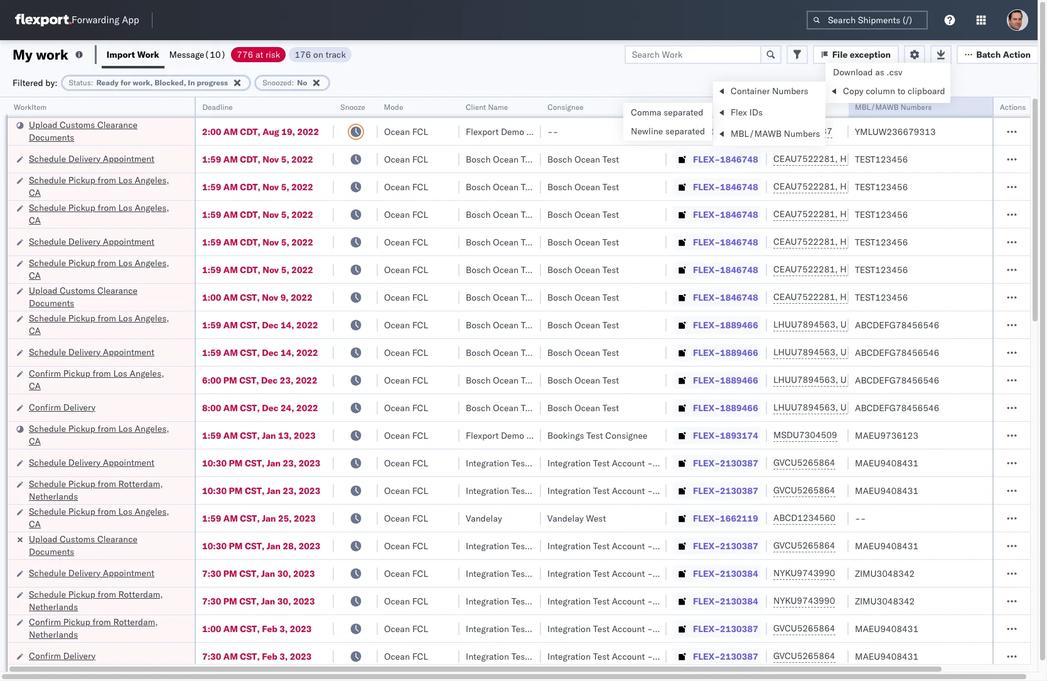 Task type: describe. For each thing, give the bounding box(es) containing it.
2023 right '28,' on the left bottom of the page
[[299, 540, 320, 551]]

7 am from the top
[[223, 292, 238, 303]]

3 1:59 from the top
[[202, 209, 221, 220]]

by:
[[45, 77, 58, 88]]

1 1:59 from the top
[[202, 153, 221, 165]]

1 schedule delivery appointment from the top
[[29, 153, 154, 164]]

19,
[[281, 126, 295, 137]]

upload for 2:00 am cdt, aug 19, 2022
[[29, 119, 57, 130]]

pickup inside confirm pickup from rotterdam, netherlands
[[63, 616, 90, 627]]

6 integration from the top
[[547, 623, 591, 634]]

3 10:30 from the top
[[202, 540, 227, 551]]

demo for -
[[501, 126, 524, 137]]

2 schedule pickup from los angeles, ca link from the top
[[29, 201, 178, 226]]

angeles, inside confirm pickup from los angeles, ca
[[130, 368, 164, 379]]

2 hlxu8034992 from the top
[[907, 181, 968, 192]]

flex-2130387 for confirm delivery
[[693, 651, 758, 662]]

exception
[[850, 49, 891, 60]]

import work button
[[102, 40, 164, 68]]

deadline
[[202, 102, 233, 112]]

gvcu5265864 for schedule pickup from rotterdam, netherlands
[[773, 485, 835, 496]]

1 fcl from the top
[[412, 126, 428, 137]]

gvcu5265864 for schedule delivery appointment
[[773, 457, 835, 468]]

jan left 25,
[[262, 513, 276, 524]]

flex-2130384 for schedule pickup from rotterdam, netherlands
[[693, 595, 758, 607]]

feb for 7:30 am cst, feb 3, 2023
[[262, 651, 277, 662]]

gvcu5265864 for confirm delivery
[[773, 650, 835, 662]]

name
[[488, 102, 508, 112]]

(10)
[[204, 49, 226, 60]]

6:00 pm cst, dec 23, 2022
[[202, 374, 317, 386]]

0 horizontal spatial --
[[547, 126, 558, 137]]

2130387 for schedule pickup from rotterdam, netherlands
[[720, 485, 758, 496]]

appointment for 1:59 am cst, dec 14, 2022
[[103, 346, 154, 357]]

sa for ceau7522281, hlxu6269489, hlxu8034992
[[1041, 209, 1047, 220]]

5, for fifth the schedule pickup from los angeles, ca link from the bottom of the page
[[281, 209, 289, 220]]

import
[[107, 49, 135, 60]]

: for snoozed
[[292, 78, 294, 87]]

1 am from the top
[[223, 126, 238, 137]]

3 fcl from the top
[[412, 181, 428, 192]]

schedule delivery appointment button for 10:30 pm cst, jan 23, 2023
[[29, 456, 154, 470]]

import work
[[107, 49, 159, 60]]

flex id
[[673, 102, 697, 112]]

18 ocean fcl from the top
[[384, 595, 428, 607]]

container numbers inside button
[[773, 97, 807, 117]]

west
[[586, 513, 606, 524]]

6 test123456 from the top
[[855, 292, 908, 303]]

consignee inside consignee button
[[547, 102, 583, 112]]

1 vertical spatial mbl/mawb
[[731, 128, 782, 139]]

1:00 am cst, nov 9, 2022
[[202, 292, 313, 303]]

flex-1889466 for schedule delivery appointment
[[693, 347, 758, 358]]

6 schedule from the top
[[29, 312, 66, 324]]

13 am from the top
[[223, 623, 238, 634]]

for
[[120, 78, 131, 87]]

risk
[[266, 49, 280, 60]]

6 flex-1846748 from the top
[[693, 292, 758, 303]]

176
[[295, 49, 311, 60]]

6 integration test account - karl lagerfeld from the top
[[547, 623, 711, 634]]

.csv
[[887, 67, 902, 78]]

confirm for 6:00
[[29, 368, 61, 379]]

1 vertical spatial --
[[855, 513, 866, 524]]

25,
[[278, 513, 292, 524]]

4 flex- from the top
[[693, 209, 720, 220]]

9,
[[280, 292, 289, 303]]

7:30 am cst, feb 3, 2023
[[202, 651, 312, 662]]

3, for 1:00 am cst, feb 3, 2023
[[280, 623, 288, 634]]

3 gvcu5265864 from the top
[[773, 540, 835, 551]]

maeu9736123
[[855, 430, 918, 441]]

pickup inside confirm pickup from los angeles, ca
[[63, 368, 90, 379]]

client name button
[[459, 100, 529, 112]]

3 account from the top
[[612, 540, 645, 551]]

cst, for confirm pickup from rotterdam, netherlands link
[[240, 623, 260, 634]]

cst, for confirm pickup from los angeles, ca link
[[239, 374, 259, 386]]

2023 right 25,
[[294, 513, 316, 524]]

from for schedule pickup from rotterdam, netherlands button related to 7:30 pm cst, jan 30, 2023
[[98, 588, 116, 600]]

2023 down 1:59 am cst, jan 13, 2023
[[299, 457, 320, 469]]

6 1:59 from the top
[[202, 319, 221, 330]]

my work
[[13, 46, 68, 63]]

14 fcl from the top
[[412, 485, 428, 496]]

schedule delivery appointment for 10:30 pm cst, jan 23, 2023
[[29, 457, 154, 468]]

upload customs clearance documents button for 1:00 am cst, nov 9, 2022
[[29, 284, 178, 310]]

7:30 pm cst, jan 30, 2023 for schedule pickup from rotterdam, netherlands
[[202, 595, 315, 607]]

from for sixth schedule pickup from los angeles, ca button from the bottom
[[98, 174, 116, 185]]

9 flex- from the top
[[693, 347, 720, 358]]

resize handle column header for workitem
[[180, 97, 195, 681]]

vandelay for vandelay
[[466, 513, 502, 524]]

8:00
[[202, 402, 221, 413]]

action
[[1003, 49, 1031, 60]]

5 schedule pickup from los angeles, ca link from the top
[[29, 422, 178, 447]]

on
[[313, 49, 323, 60]]

20 ocean fcl from the top
[[384, 651, 428, 662]]

3 upload customs clearance documents from the top
[[29, 533, 137, 557]]

2130387 for confirm delivery
[[720, 651, 758, 662]]

30, for schedule delivery appointment
[[277, 568, 291, 579]]

2022 for schedule delivery appointment link related to 1:59 am cst, dec 14, 2022
[[296, 347, 318, 358]]

confirm pickup from rotterdam, netherlands link
[[29, 615, 178, 641]]

9 schedule from the top
[[29, 457, 66, 468]]

schedule delivery appointment link for 1:59 am cst, dec 14, 2022
[[29, 346, 154, 358]]

1 1:59 am cdt, nov 5, 2022 from the top
[[202, 153, 313, 165]]

numbers inside container numbers
[[773, 107, 804, 117]]

2 ja from the top
[[1042, 153, 1047, 165]]

1 integration test account - karl lagerfeld from the top
[[547, 457, 711, 469]]

1 hlxu8034992 from the top
[[907, 153, 968, 164]]

2:00
[[202, 126, 221, 137]]

2023 up 1:00 am cst, feb 3, 2023
[[293, 595, 315, 607]]

4 hlxu8034992 from the top
[[907, 236, 968, 247]]

3 lagerfeld from the top
[[673, 540, 711, 551]]

3 flex- from the top
[[693, 181, 720, 192]]

5, for 4th the schedule pickup from los angeles, ca link from the bottom
[[281, 264, 289, 275]]

7 ca from the top
[[29, 518, 41, 529]]

at
[[255, 49, 263, 60]]

from for 3rd schedule pickup from los angeles, ca button from the bottom
[[98, 312, 116, 324]]

Search Shipments (/) text field
[[807, 11, 928, 30]]

copy column to clipboard
[[843, 85, 945, 97]]

cst, for second the schedule pickup from los angeles, ca link from the bottom of the page
[[240, 430, 260, 441]]

4 ocean fcl from the top
[[384, 209, 428, 220]]

from for 5th schedule pickup from los angeles, ca button from the bottom
[[98, 202, 116, 213]]

filtered by:
[[13, 77, 58, 88]]

7 integration test account - karl lagerfeld from the top
[[547, 651, 711, 662]]

3 resize handle column header from the left
[[363, 97, 378, 681]]

workitem button
[[8, 100, 182, 112]]

8 flex- from the top
[[693, 319, 720, 330]]

schedule delivery appointment link for 7:30 pm cst, jan 30, 2023
[[29, 567, 154, 579]]

account for 10:30 schedule pickup from rotterdam, netherlands link
[[612, 485, 645, 496]]

abcd1234560
[[773, 512, 836, 524]]

no
[[297, 78, 307, 87]]

ja for schedule pickup from los angeles, ca
[[1042, 181, 1047, 192]]

4 integration from the top
[[547, 568, 591, 579]]

confirm pickup from rotterdam, netherlands button
[[29, 615, 178, 642]]

18 flex- from the top
[[693, 595, 720, 607]]

account for 10:30 pm cst, jan 23, 2023 schedule delivery appointment link
[[612, 457, 645, 469]]

3 schedule pickup from los angeles, ca link from the top
[[29, 256, 178, 282]]

vandelay for vandelay west
[[547, 513, 584, 524]]

3 hlxu6269489, from the top
[[840, 208, 904, 220]]

1 ceau7522281, from the top
[[773, 153, 838, 164]]

upload for 1:00 am cst, nov 9, 2022
[[29, 285, 57, 296]]

4 1846748 from the top
[[720, 236, 758, 248]]

cst, up 1:59 am cst, jan 13, 2023
[[240, 402, 260, 413]]

list box containing container numbers
[[713, 82, 825, 146]]

flex ids
[[731, 107, 763, 118]]

2023 up 7:30 am cst, feb 3, 2023
[[290, 623, 312, 634]]

bookings test consignee
[[547, 430, 647, 441]]

cst, for second 'confirm delivery' link
[[240, 651, 260, 662]]

status : ready for work, blocked, in progress
[[69, 78, 228, 87]]

schedule delivery appointment button for 1:59 am cdt, nov 5, 2022
[[29, 235, 154, 249]]

11 am from the top
[[223, 430, 238, 441]]

ca inside confirm pickup from los angeles, ca
[[29, 380, 41, 391]]

schedule pickup from rotterdam, netherlands button for 7:30 pm cst, jan 30, 2023
[[29, 588, 178, 614]]

lhuu7894563, uetu5238478 for confirm pickup from los angeles, ca
[[773, 374, 902, 385]]

5 lagerfeld from the top
[[673, 595, 711, 607]]

column
[[866, 85, 895, 97]]

bookings
[[547, 430, 584, 441]]

14 am from the top
[[223, 651, 238, 662]]

776
[[237, 49, 253, 60]]

2023 up 1:59 am cst, jan 25, 2023
[[299, 485, 320, 496]]

batch action button
[[957, 45, 1039, 64]]

client name
[[466, 102, 508, 112]]

2 1:59 from the top
[[202, 181, 221, 192]]

snoozed : no
[[263, 78, 307, 87]]

pm down the 10:30 pm cst, jan 28, 2023
[[223, 568, 237, 579]]

3 cdt, from the top
[[240, 181, 260, 192]]

file
[[832, 49, 848, 60]]

10 fcl from the top
[[412, 374, 428, 386]]

consignee button
[[541, 100, 654, 112]]

batch action
[[976, 49, 1031, 60]]

status
[[69, 78, 91, 87]]

gaurav for upload customs clearance documents
[[1012, 126, 1040, 137]]

ymluw236679313
[[855, 126, 936, 137]]

14 ocean fcl from the top
[[384, 485, 428, 496]]

8 schedule from the top
[[29, 423, 66, 434]]

upload customs clearance documents link for 1:00 am cst, nov 9, 2022
[[29, 284, 178, 309]]

confirm pickup from los angeles, ca button
[[29, 367, 178, 393]]

4 5, from the top
[[281, 236, 289, 248]]

2 integration from the top
[[547, 485, 591, 496]]

account for schedule pickup from rotterdam, netherlands link corresponding to 7:30
[[612, 595, 645, 607]]

5 hlxu6269489, from the top
[[840, 264, 904, 275]]

forwarding
[[72, 14, 119, 26]]

4 test123456 from the top
[[855, 236, 908, 248]]

15 fcl from the top
[[412, 513, 428, 524]]

2 ca from the top
[[29, 214, 41, 226]]

from for sixth schedule pickup from los angeles, ca button from the top of the page
[[98, 506, 116, 517]]

7 fcl from the top
[[412, 292, 428, 303]]

download as .csv
[[833, 67, 902, 78]]

3 flex-2130387 from the top
[[693, 540, 758, 551]]

forwarding app link
[[15, 14, 139, 26]]

9 ocean fcl from the top
[[384, 347, 428, 358]]

2022 for schedule delivery appointment link corresponding to 1:59 am cdt, nov 5, 2022
[[291, 236, 313, 248]]

1:59 am cst, jan 25, 2023
[[202, 513, 316, 524]]

app
[[122, 14, 139, 26]]

1 ca from the top
[[29, 187, 41, 198]]

4 flex-1846748 from the top
[[693, 236, 758, 248]]

2 schedule from the top
[[29, 174, 66, 185]]

schedule delivery appointment link for 10:30 pm cst, jan 23, 2023
[[29, 456, 154, 469]]

upload customs clearance documents button for 2:00 am cdt, aug 19, 2022
[[29, 118, 178, 145]]

7:30 for from
[[202, 595, 221, 607]]

19 ocean fcl from the top
[[384, 623, 428, 634]]

10 ocean fcl from the top
[[384, 374, 428, 386]]

jan up 1:00 am cst, feb 3, 2023
[[261, 595, 275, 607]]

flexport demo consignee for bookings
[[466, 430, 569, 441]]

5 am from the top
[[223, 236, 238, 248]]

work,
[[133, 78, 153, 87]]

1 schedule delivery appointment link from the top
[[29, 152, 154, 165]]

download
[[833, 67, 873, 78]]

12 am from the top
[[223, 513, 238, 524]]

8:00 am cst, dec 24, 2022
[[202, 402, 318, 413]]

clipboard
[[908, 85, 945, 97]]

los for second the schedule pickup from los angeles, ca link from the bottom of the page
[[118, 423, 132, 434]]

2130387 for confirm pickup from rotterdam, netherlands
[[720, 623, 758, 634]]

24,
[[281, 402, 294, 413]]

message
[[169, 49, 204, 60]]

11 ocean fcl from the top
[[384, 402, 428, 413]]

flexport. image
[[15, 14, 72, 26]]

2022 for 6th the schedule pickup from los angeles, ca link from the bottom
[[291, 181, 313, 192]]

8 ocean fcl from the top
[[384, 319, 428, 330]]

work
[[36, 46, 68, 63]]

confirm pickup from rotterdam, netherlands
[[29, 616, 158, 640]]

operator
[[1012, 102, 1042, 112]]

snooze
[[340, 102, 365, 112]]

clearance for 2:00 am cdt, aug 19, 2022
[[97, 119, 137, 130]]

comma separated
[[631, 107, 703, 118]]

6 schedule pickup from los angeles, ca button from the top
[[29, 505, 178, 531]]

schedule pickup from los angeles, ca for 3rd the schedule pickup from los angeles, ca link from the bottom of the page
[[29, 312, 169, 336]]

16 fcl from the top
[[412, 540, 428, 551]]

cst, for schedule pickup from rotterdam, netherlands link corresponding to 7:30
[[239, 595, 259, 607]]

dec left 24,
[[262, 402, 278, 413]]

3 flex-1846748 from the top
[[693, 209, 758, 220]]

flex for flex id
[[673, 102, 687, 112]]

resize handle column header for client name
[[526, 97, 541, 681]]

account for confirm pickup from rotterdam, netherlands link
[[612, 623, 645, 634]]

resize handle column header for container numbers
[[834, 97, 849, 681]]

Search Work text field
[[624, 45, 761, 64]]

gaurav ja for schedule pickup from los angeles, ca
[[1012, 181, 1047, 192]]

vandelay west
[[547, 513, 606, 524]]

12 fcl from the top
[[412, 430, 428, 441]]

3 clearance from the top
[[97, 533, 137, 545]]

5 ceau7522281, from the top
[[773, 264, 838, 275]]

6:00
[[202, 374, 221, 386]]

ready
[[96, 78, 119, 87]]

10:30 for schedule delivery appointment
[[202, 457, 227, 469]]

actions
[[1000, 102, 1026, 112]]

mbl/mawb numbers inside list box
[[731, 128, 820, 139]]

23, for los
[[280, 374, 293, 386]]

flex for flex ids
[[731, 107, 747, 118]]

8 fcl from the top
[[412, 319, 428, 330]]

abcdefg78456546 for schedule delivery appointment
[[855, 347, 939, 358]]

4 abcdefg78456546 from the top
[[855, 402, 939, 413]]

customs for 2:00 am cdt, aug 19, 2022
[[60, 119, 95, 130]]

pm down 1:59 am cst, jan 13, 2023
[[229, 457, 243, 469]]

my
[[13, 46, 33, 63]]

1 5, from the top
[[281, 153, 289, 165]]

2 schedule pickup from los angeles, ca button from the top
[[29, 201, 178, 228]]

7 karl from the top
[[655, 651, 671, 662]]

delivery for 7:30 pm cst, jan 30, 2023
[[68, 567, 101, 578]]

7 flex- from the top
[[693, 292, 720, 303]]

5 flex- from the top
[[693, 236, 720, 248]]

5 integration from the top
[[547, 595, 591, 607]]

3 integration from the top
[[547, 540, 591, 551]]

flex-1889466 for confirm pickup from los angeles, ca
[[693, 374, 758, 386]]

1 schedule delivery appointment button from the top
[[29, 152, 154, 166]]

cst, for 10:30 pm cst, jan 23, 2023 schedule delivery appointment link
[[245, 457, 264, 469]]

omkar for ceau7522281, hlxu6269489, hlxu8034992
[[1012, 209, 1038, 220]]

message (10)
[[169, 49, 226, 60]]

1 vertical spatial 23,
[[283, 457, 296, 469]]

newline separated
[[631, 126, 705, 137]]

schedule pickup from rotterdam, netherlands link for 10:30
[[29, 477, 178, 502]]

4 lagerfeld from the top
[[673, 568, 711, 579]]

1 karl from the top
[[655, 457, 671, 469]]

list box containing comma separated
[[623, 103, 713, 141]]



Task type: vqa. For each thing, say whether or not it's contained in the screenshot.
sixth CDT, from the top
yes



Task type: locate. For each thing, give the bounding box(es) containing it.
1 confirm delivery from the top
[[29, 401, 95, 413]]

appointment
[[103, 153, 154, 164], [103, 236, 154, 247], [103, 346, 154, 357], [103, 457, 154, 468], [103, 567, 154, 578]]

6 1846748 from the top
[[720, 292, 758, 303]]

1889466 for schedule delivery appointment
[[720, 347, 758, 358]]

rotterdam, inside confirm pickup from rotterdam, netherlands
[[113, 616, 158, 627]]

delivery for 1:59 am cst, dec 14, 2022
[[68, 346, 101, 357]]

0 vertical spatial omkar sa
[[1012, 209, 1047, 220]]

flex-1889466 for schedule pickup from los angeles, ca
[[693, 319, 758, 330]]

-- down consignee button
[[547, 126, 558, 137]]

1 2130387 from the top
[[720, 457, 758, 469]]

3 schedule from the top
[[29, 202, 66, 213]]

23, up 24,
[[280, 374, 293, 386]]

confirm delivery link down confirm pickup from los angeles, ca
[[29, 401, 95, 413]]

container numbers inside list box
[[731, 85, 808, 97]]

workitem
[[14, 102, 47, 112]]

pm down 1:59 am cst, jan 25, 2023
[[229, 540, 243, 551]]

resize handle column header for mode
[[444, 97, 459, 681]]

3 ocean fcl from the top
[[384, 181, 428, 192]]

sa for lhuu7894563, uetu5238478
[[1041, 374, 1047, 386]]

1 ocean fcl from the top
[[384, 126, 428, 137]]

7:30 down 1:00 am cst, feb 3, 2023
[[202, 651, 221, 662]]

schedule pickup from los angeles, ca link
[[29, 174, 178, 199], [29, 201, 178, 226], [29, 256, 178, 282], [29, 312, 178, 337], [29, 422, 178, 447], [29, 505, 178, 530]]

0 vertical spatial 1:00
[[202, 292, 221, 303]]

cst, for 10:30 schedule pickup from rotterdam, netherlands link
[[245, 485, 264, 496]]

delivery for 7:30 am cst, feb 3, 2023
[[63, 650, 95, 661]]

4 flex-2130387 from the top
[[693, 623, 758, 634]]

1 gvcu5265864 from the top
[[773, 457, 835, 468]]

1889466 for confirm pickup from los angeles, ca
[[720, 374, 758, 386]]

flexport demo consignee for -
[[466, 126, 569, 137]]

1662119
[[720, 513, 758, 524]]

1 flex- from the top
[[693, 126, 720, 137]]

rotterdam, for 7:30 pm cst, jan 30, 2023
[[118, 588, 163, 600]]

10 flex- from the top
[[693, 374, 720, 386]]

1 customs from the top
[[60, 119, 95, 130]]

flex-2130384
[[693, 568, 758, 579], [693, 595, 758, 607]]

ceau7522281,
[[773, 153, 838, 164], [773, 181, 838, 192], [773, 208, 838, 220], [773, 236, 838, 247], [773, 264, 838, 275], [773, 291, 838, 303]]

0 horizontal spatial :
[[91, 78, 93, 87]]

10:30 up 1:59 am cst, jan 25, 2023
[[202, 485, 227, 496]]

schedule pickup from rotterdam, netherlands for 7:30 pm cst, jan 30, 2023
[[29, 588, 163, 612]]

4 am from the top
[[223, 209, 238, 220]]

container inside button
[[773, 97, 807, 107]]

confirm delivery link
[[29, 401, 95, 413], [29, 649, 95, 662]]

2 vertical spatial netherlands
[[29, 629, 78, 640]]

5,
[[281, 153, 289, 165], [281, 181, 289, 192], [281, 209, 289, 220], [281, 236, 289, 248], [281, 264, 289, 275]]

los for fifth the schedule pickup from los angeles, ca link from the bottom of the page
[[118, 202, 132, 213]]

lhuu7894563, uetu5238478 for schedule pickup from los angeles, ca
[[773, 319, 902, 330]]

karl
[[655, 457, 671, 469], [655, 485, 671, 496], [655, 540, 671, 551], [655, 568, 671, 579], [655, 595, 671, 607], [655, 623, 671, 634], [655, 651, 671, 662]]

2 2130384 from the top
[[720, 595, 758, 607]]

schedule delivery appointment
[[29, 153, 154, 164], [29, 236, 154, 247], [29, 346, 154, 357], [29, 457, 154, 468], [29, 567, 154, 578]]

feb down 1:00 am cst, feb 3, 2023
[[262, 651, 277, 662]]

cdt,
[[240, 126, 260, 137], [240, 153, 260, 165], [240, 181, 260, 192], [240, 209, 260, 220], [240, 236, 260, 248], [240, 264, 260, 275]]

30, up 1:00 am cst, feb 3, 2023
[[277, 595, 291, 607]]

uetu5238478 for schedule pickup from los angeles, ca
[[840, 319, 902, 330]]

list box
[[825, 63, 950, 103], [713, 82, 825, 146], [623, 103, 713, 141]]

deadline button
[[196, 100, 321, 112]]

1 gaurav from the top
[[1012, 126, 1040, 137]]

1 vertical spatial separated
[[665, 126, 705, 137]]

abcdefg78456546 for schedule pickup from los angeles, ca
[[855, 319, 939, 330]]

3 gaurav from the top
[[1012, 181, 1040, 192]]

1 vertical spatial upload customs clearance documents
[[29, 285, 137, 309]]

2 vertical spatial clearance
[[97, 533, 137, 545]]

1 vertical spatial confirm delivery button
[[29, 649, 95, 663]]

2 flex-2130384 from the top
[[693, 595, 758, 607]]

separated down flex id
[[665, 126, 705, 137]]

1:59 am cst, dec 14, 2022 for schedule delivery appointment
[[202, 347, 318, 358]]

upload customs clearance documents link
[[29, 118, 178, 143], [29, 284, 178, 309], [29, 533, 178, 558]]

-- right abcd1234560
[[855, 513, 866, 524]]

comma
[[631, 107, 661, 118]]

10:30 pm cst, jan 28, 2023
[[202, 540, 320, 551]]

flex left "id"
[[673, 102, 687, 112]]

17 ocean fcl from the top
[[384, 568, 428, 579]]

0 vertical spatial confirm delivery button
[[29, 401, 95, 415]]

0 vertical spatial schedule pickup from rotterdam, netherlands button
[[29, 477, 178, 504]]

confirm pickup from los angeles, ca link
[[29, 367, 178, 392]]

documents
[[29, 132, 74, 143], [29, 297, 74, 309], [29, 546, 74, 557]]

1 documents from the top
[[29, 132, 74, 143]]

2 vertical spatial 7:30
[[202, 651, 221, 662]]

confirm delivery button
[[29, 401, 95, 415], [29, 649, 95, 663]]

0 vertical spatial rotterdam,
[[118, 478, 163, 489]]

1 vertical spatial upload customs clearance documents link
[[29, 284, 178, 309]]

0 vertical spatial container
[[731, 85, 770, 97]]

1:00 for 1:00 am cst, nov 9, 2022
[[202, 292, 221, 303]]

7 schedule from the top
[[29, 346, 66, 357]]

test
[[521, 153, 538, 165], [602, 153, 619, 165], [521, 181, 538, 192], [602, 181, 619, 192], [521, 209, 538, 220], [602, 209, 619, 220], [521, 236, 538, 248], [602, 236, 619, 248], [521, 264, 538, 275], [602, 264, 619, 275], [521, 292, 538, 303], [602, 292, 619, 303], [521, 319, 538, 330], [602, 319, 619, 330], [521, 347, 538, 358], [602, 347, 619, 358], [521, 374, 538, 386], [602, 374, 619, 386], [521, 402, 538, 413], [602, 402, 619, 413], [586, 430, 603, 441], [593, 457, 610, 469], [593, 485, 610, 496], [593, 540, 610, 551], [593, 568, 610, 579], [593, 595, 610, 607], [593, 623, 610, 634], [593, 651, 610, 662]]

maeu9408431 for schedule pickup from rotterdam, netherlands
[[855, 485, 918, 496]]

2 1:59 am cdt, nov 5, 2022 from the top
[[202, 181, 313, 192]]

0 vertical spatial documents
[[29, 132, 74, 143]]

10:30 pm cst, jan 23, 2023 up 1:59 am cst, jan 25, 2023
[[202, 485, 320, 496]]

2 gaurav ja from the top
[[1012, 153, 1047, 165]]

1 vertical spatial container numbers
[[773, 97, 807, 117]]

0 horizontal spatial container
[[731, 85, 770, 97]]

demo for bookings
[[501, 430, 524, 441]]

0 vertical spatial 10:30 pm cst, jan 23, 2023
[[202, 457, 320, 469]]

cst, up 8:00 am cst, dec 24, 2022 on the left of page
[[239, 374, 259, 386]]

3 ja from the top
[[1042, 181, 1047, 192]]

in
[[188, 78, 195, 87]]

netherlands for 1:00
[[29, 629, 78, 640]]

cst, up the 6:00 pm cst, dec 23, 2022
[[240, 347, 260, 358]]

1 1846748 from the top
[[720, 153, 758, 165]]

0 horizontal spatial list box
[[623, 103, 713, 141]]

flex-2130384 button
[[673, 565, 761, 582], [673, 565, 761, 582], [673, 592, 761, 610], [673, 592, 761, 610]]

list box containing download as .csv
[[825, 63, 950, 103]]

container up flex ids
[[731, 85, 770, 97]]

3 lhuu7894563, from the top
[[773, 374, 838, 385]]

jan left 13,
[[262, 430, 276, 441]]

23, down 13,
[[283, 457, 296, 469]]

0 vertical spatial flex-2130384
[[693, 568, 758, 579]]

12 flex- from the top
[[693, 430, 720, 441]]

2 gaurav from the top
[[1012, 153, 1040, 165]]

2023 down '28,' on the left bottom of the page
[[293, 568, 315, 579]]

confirm inside confirm pickup from rotterdam, netherlands
[[29, 616, 61, 627]]

7:30 up 1:00 am cst, feb 3, 2023
[[202, 595, 221, 607]]

flex-1662119
[[693, 513, 758, 524]]

jan up 25,
[[267, 485, 281, 496]]

1 horizontal spatial --
[[855, 513, 866, 524]]

3, up 7:30 am cst, feb 3, 2023
[[280, 623, 288, 634]]

2 vandelay from the left
[[547, 513, 584, 524]]

4 ca from the top
[[29, 325, 41, 336]]

: left ready
[[91, 78, 93, 87]]

0 vertical spatial schedule pickup from rotterdam, netherlands link
[[29, 477, 178, 502]]

4 resize handle column header from the left
[[444, 97, 459, 681]]

1 horizontal spatial :
[[292, 78, 294, 87]]

separated up "newline separated"
[[664, 107, 703, 118]]

2 horizontal spatial list box
[[825, 63, 950, 103]]

2 vertical spatial upload customs clearance documents
[[29, 533, 137, 557]]

zimu3048342 for schedule delivery appointment
[[855, 568, 915, 579]]

14,
[[281, 319, 294, 330], [281, 347, 294, 358]]

mbl/mawb down column
[[855, 102, 899, 112]]

1:59
[[202, 153, 221, 165], [202, 181, 221, 192], [202, 209, 221, 220], [202, 236, 221, 248], [202, 264, 221, 275], [202, 319, 221, 330], [202, 347, 221, 358], [202, 430, 221, 441], [202, 513, 221, 524]]

mbl/mawb numbers inside button
[[855, 102, 932, 112]]

mbl/mawb numbers down ids
[[731, 128, 820, 139]]

2 abcdefg78456546 from the top
[[855, 347, 939, 358]]

1 vertical spatial schedule pickup from rotterdam, netherlands link
[[29, 588, 178, 613]]

separated for comma separated
[[664, 107, 703, 118]]

1 vertical spatial 3,
[[280, 651, 288, 662]]

omkar sa for lhuu7894563, uetu5238478
[[1012, 374, 1047, 386]]

flexport for bookings test consignee
[[466, 430, 499, 441]]

0 vertical spatial 2130384
[[720, 568, 758, 579]]

1 vertical spatial upload
[[29, 285, 57, 296]]

uetu5238478 for confirm pickup from los angeles, ca
[[840, 374, 902, 385]]

mbl/mawb
[[855, 102, 899, 112], [731, 128, 782, 139]]

1 vertical spatial 10:30 pm cst, jan 23, 2023
[[202, 485, 320, 496]]

3 schedule delivery appointment from the top
[[29, 346, 154, 357]]

10:30 pm cst, jan 23, 2023 down 1:59 am cst, jan 13, 2023
[[202, 457, 320, 469]]

23,
[[280, 374, 293, 386], [283, 457, 296, 469], [283, 485, 296, 496]]

schedule delivery appointment link
[[29, 152, 154, 165], [29, 235, 154, 248], [29, 346, 154, 358], [29, 456, 154, 469], [29, 567, 154, 579]]

2 resize handle column header from the left
[[319, 97, 334, 681]]

mode
[[384, 102, 403, 112]]

0 vertical spatial separated
[[664, 107, 703, 118]]

10:30 down 1:59 am cst, jan 13, 2023
[[202, 457, 227, 469]]

cst, up 7:30 am cst, feb 3, 2023
[[240, 623, 260, 634]]

3 7:30 from the top
[[202, 651, 221, 662]]

progress
[[197, 78, 228, 87]]

1 vertical spatial container
[[773, 97, 807, 107]]

dec for schedule pickup from los angeles, ca
[[262, 319, 278, 330]]

3 integration test account - karl lagerfeld from the top
[[547, 540, 711, 551]]

rotterdam, for 1:00 am cst, feb 3, 2023
[[113, 616, 158, 627]]

7:30 pm cst, jan 30, 2023 up 1:00 am cst, feb 3, 2023
[[202, 595, 315, 607]]

1:59 am cst, dec 14, 2022 down the 1:00 am cst, nov 9, 2022
[[202, 319, 318, 330]]

0 vertical spatial 1:59 am cst, dec 14, 2022
[[202, 319, 318, 330]]

10:30
[[202, 457, 227, 469], [202, 485, 227, 496], [202, 540, 227, 551]]

nov
[[263, 153, 279, 165], [263, 181, 279, 192], [263, 209, 279, 220], [263, 236, 279, 248], [263, 264, 279, 275], [262, 292, 278, 303]]

0 vertical spatial upload
[[29, 119, 57, 130]]

container numbers up caiu7969337
[[773, 97, 807, 117]]

flex-2130387 for schedule delivery appointment
[[693, 457, 758, 469]]

2 feb from the top
[[262, 651, 277, 662]]

1 schedule pickup from rotterdam, netherlands link from the top
[[29, 477, 178, 502]]

resize handle column header
[[180, 97, 195, 681], [319, 97, 334, 681], [363, 97, 378, 681], [444, 97, 459, 681], [526, 97, 541, 681], [652, 97, 667, 681], [752, 97, 767, 681], [834, 97, 849, 681], [991, 97, 1006, 681], [1015, 97, 1030, 681]]

1 flex-1889466 from the top
[[693, 319, 758, 330]]

confirm for 7:30
[[29, 650, 61, 661]]

omkar for lhuu7894563, uetu5238478
[[1012, 374, 1038, 386]]

flex left ids
[[731, 107, 747, 118]]

0 vertical spatial 7:30
[[202, 568, 221, 579]]

2 schedule pickup from rotterdam, netherlands link from the top
[[29, 588, 178, 613]]

cst, up the 10:30 pm cst, jan 28, 2023
[[240, 513, 260, 524]]

0 vertical spatial demo
[[501, 126, 524, 137]]

1 horizontal spatial flex
[[731, 107, 747, 118]]

2023 right 13,
[[294, 430, 316, 441]]

cst, down the 1:00 am cst, nov 9, 2022
[[240, 319, 260, 330]]

flex inside button
[[673, 102, 687, 112]]

: left no
[[292, 78, 294, 87]]

7:30 pm cst, jan 30, 2023
[[202, 568, 315, 579], [202, 595, 315, 607]]

4 karl from the top
[[655, 568, 671, 579]]

cst, up 1:00 am cst, feb 3, 2023
[[239, 595, 259, 607]]

1846748
[[720, 153, 758, 165], [720, 181, 758, 192], [720, 209, 758, 220], [720, 236, 758, 248], [720, 264, 758, 275], [720, 292, 758, 303]]

snoozed
[[263, 78, 292, 87]]

msdu7304509
[[773, 429, 837, 441]]

lhuu7894563, uetu5238478
[[773, 319, 902, 330], [773, 346, 902, 358], [773, 374, 902, 385], [773, 402, 902, 413]]

2 confirm delivery from the top
[[29, 650, 95, 661]]

1 schedule pickup from rotterdam, netherlands button from the top
[[29, 477, 178, 504]]

1:00 am cst, feb 3, 2023
[[202, 623, 312, 634]]

file exception
[[832, 49, 891, 60]]

flexport demo consignee
[[466, 126, 569, 137], [466, 430, 569, 441]]

0 vertical spatial container numbers
[[731, 85, 808, 97]]

gaurav ja for schedule delivery appointment
[[1012, 236, 1047, 248]]

demo down name
[[501, 126, 524, 137]]

0 vertical spatial 23,
[[280, 374, 293, 386]]

account for second 'confirm delivery' link
[[612, 651, 645, 662]]

2 vertical spatial customs
[[60, 533, 95, 545]]

mbl/mawb inside button
[[855, 102, 899, 112]]

4 gaurav ja from the top
[[1012, 236, 1047, 248]]

0 vertical spatial sa
[[1041, 209, 1047, 220]]

7:30 pm cst, jan 30, 2023 for schedule delivery appointment
[[202, 568, 315, 579]]

1 vertical spatial mbl/mawb numbers
[[731, 128, 820, 139]]

1 vertical spatial documents
[[29, 297, 74, 309]]

caiu7969337
[[773, 126, 832, 137]]

3, down 1:00 am cst, feb 3, 2023
[[280, 651, 288, 662]]

maeu9408431 for confirm delivery
[[855, 651, 918, 662]]

gaurav ja for upload customs clearance documents
[[1012, 126, 1047, 137]]

from for confirm pickup from los angeles, ca "button"
[[93, 368, 111, 379]]

2:00 am cdt, aug 19, 2022
[[202, 126, 319, 137]]

1 horizontal spatial vandelay
[[547, 513, 584, 524]]

9 fcl from the top
[[412, 347, 428, 358]]

2 7:30 pm cst, jan 30, 2023 from the top
[[202, 595, 315, 607]]

5, for 6th the schedule pickup from los angeles, ca link from the bottom
[[281, 181, 289, 192]]

cst, down 1:59 am cst, jan 25, 2023
[[245, 540, 264, 551]]

numbers
[[772, 85, 808, 97], [901, 102, 932, 112], [773, 107, 804, 117], [784, 128, 820, 139]]

14, for schedule pickup from los angeles, ca
[[281, 319, 294, 330]]

30, for schedule pickup from rotterdam, netherlands
[[277, 595, 291, 607]]

blocked,
[[155, 78, 186, 87]]

176 on track
[[295, 49, 346, 60]]

30, down '28,' on the left bottom of the page
[[277, 568, 291, 579]]

1 integration from the top
[[547, 457, 591, 469]]

2 schedule delivery appointment from the top
[[29, 236, 154, 247]]

1:59 am cst, dec 14, 2022 up the 6:00 pm cst, dec 23, 2022
[[202, 347, 318, 358]]

3 gaurav ja from the top
[[1012, 181, 1047, 192]]

2 upload from the top
[[29, 285, 57, 296]]

1 vertical spatial nyku9743990
[[773, 595, 835, 606]]

upload customs clearance documents for 2:00 am cdt, aug 19, 2022
[[29, 119, 137, 143]]

0 vertical spatial feb
[[262, 623, 277, 634]]

2022 for 3rd the schedule pickup from los angeles, ca link from the bottom of the page
[[296, 319, 318, 330]]

mbl/mawb numbers down "copy column to clipboard"
[[855, 102, 932, 112]]

resize handle column header for flex id
[[752, 97, 767, 681]]

lhuu7894563, for schedule delivery appointment
[[773, 346, 838, 358]]

6 ocean fcl from the top
[[384, 264, 428, 275]]

file exception button
[[813, 45, 899, 64], [813, 45, 899, 64]]

1 vertical spatial 30,
[[277, 595, 291, 607]]

dec up 8:00 am cst, dec 24, 2022 on the left of page
[[261, 374, 278, 386]]

pickup
[[68, 174, 95, 185], [68, 202, 95, 213], [68, 257, 95, 268], [68, 312, 95, 324], [63, 368, 90, 379], [68, 423, 95, 434], [68, 478, 95, 489], [68, 506, 95, 517], [68, 588, 95, 600], [63, 616, 90, 627]]

2 omkar sa from the top
[[1012, 374, 1047, 386]]

13 ocean fcl from the top
[[384, 457, 428, 469]]

2 7:30 from the top
[[202, 595, 221, 607]]

1 vertical spatial 7:30 pm cst, jan 30, 2023
[[202, 595, 315, 607]]

2 vertical spatial upload
[[29, 533, 57, 545]]

container up caiu7969337
[[773, 97, 807, 107]]

3 schedule pickup from los angeles, ca button from the top
[[29, 256, 178, 283]]

cst, down 8:00 am cst, dec 24, 2022 on the left of page
[[240, 430, 260, 441]]

confirm delivery link down confirm pickup from rotterdam, netherlands
[[29, 649, 95, 662]]

1 vertical spatial netherlands
[[29, 601, 78, 612]]

track
[[326, 49, 346, 60]]

0 vertical spatial schedule pickup from rotterdam, netherlands
[[29, 478, 163, 502]]

3 schedule pickup from los angeles, ca from the top
[[29, 257, 169, 281]]

1 upload from the top
[[29, 119, 57, 130]]

10:30 for schedule pickup from rotterdam, netherlands
[[202, 485, 227, 496]]

3 maeu9408431 from the top
[[855, 540, 918, 551]]

schedule pickup from los angeles, ca for 4th the schedule pickup from los angeles, ca link from the bottom
[[29, 257, 169, 281]]

1:59 am cdt, nov 5, 2022 for 3rd schedule pickup from los angeles, ca button from the top
[[202, 264, 313, 275]]

confirm delivery button down confirm pickup from rotterdam, netherlands
[[29, 649, 95, 663]]

1 vertical spatial 1:00
[[202, 623, 221, 634]]

nyku9743990 for schedule pickup from rotterdam, netherlands
[[773, 595, 835, 606]]

23, for rotterdam,
[[283, 485, 296, 496]]

23, up 25,
[[283, 485, 296, 496]]

mbl/mawb numbers button
[[849, 100, 993, 112]]

1 vertical spatial confirm delivery link
[[29, 649, 95, 662]]

0 vertical spatial netherlands
[[29, 491, 78, 502]]

1 vertical spatial omkar
[[1012, 374, 1038, 386]]

jan left '28,' on the left bottom of the page
[[267, 540, 281, 551]]

from inside confirm pickup from los angeles, ca
[[93, 368, 111, 379]]

los inside confirm pickup from los angeles, ca
[[113, 368, 127, 379]]

1 1:00 from the top
[[202, 292, 221, 303]]

mode button
[[378, 100, 447, 112]]

los for confirm pickup from los angeles, ca link
[[113, 368, 127, 379]]

5 schedule pickup from los angeles, ca from the top
[[29, 423, 169, 447]]

pm up 1:00 am cst, feb 3, 2023
[[223, 595, 237, 607]]

7 1:59 from the top
[[202, 347, 221, 358]]

5 schedule from the top
[[29, 257, 66, 268]]

copy
[[843, 85, 863, 97]]

schedule delivery appointment for 1:59 am cdt, nov 5, 2022
[[29, 236, 154, 247]]

2023
[[294, 430, 316, 441], [299, 457, 320, 469], [299, 485, 320, 496], [294, 513, 316, 524], [299, 540, 320, 551], [293, 568, 315, 579], [293, 595, 315, 607], [290, 623, 312, 634], [290, 651, 312, 662]]

3 appointment from the top
[[103, 346, 154, 357]]

0 vertical spatial flexport demo consignee
[[466, 126, 569, 137]]

account for schedule delivery appointment link related to 7:30 pm cst, jan 30, 2023
[[612, 568, 645, 579]]

0 vertical spatial nyku9743990
[[773, 567, 835, 579]]

14, up the 6:00 pm cst, dec 23, 2022
[[281, 347, 294, 358]]

cst, down 1:00 am cst, feb 3, 2023
[[240, 651, 260, 662]]

upload customs clearance documents link for 2:00 am cdt, aug 19, 2022
[[29, 118, 178, 143]]

0 horizontal spatial vandelay
[[466, 513, 502, 524]]

pm right the 6:00
[[223, 374, 237, 386]]

1 vertical spatial schedule pickup from rotterdam, netherlands button
[[29, 588, 178, 614]]

confirm delivery down confirm pickup from rotterdam, netherlands
[[29, 650, 95, 661]]

cst, left 9,
[[240, 292, 260, 303]]

confirm for 1:00
[[29, 616, 61, 627]]

28,
[[283, 540, 296, 551]]

5 hlxu8034992 from the top
[[907, 264, 968, 275]]

ceau7522281, hlxu6269489, hlxu8034992
[[773, 153, 968, 164], [773, 181, 968, 192], [773, 208, 968, 220], [773, 236, 968, 247], [773, 264, 968, 275], [773, 291, 968, 303]]

18 fcl from the top
[[412, 595, 428, 607]]

jan down the 10:30 pm cst, jan 28, 2023
[[261, 568, 275, 579]]

9 resize handle column header from the left
[[991, 97, 1006, 681]]

1:00
[[202, 292, 221, 303], [202, 623, 221, 634]]

dec down the 1:00 am cst, nov 9, 2022
[[262, 319, 278, 330]]

from
[[98, 174, 116, 185], [98, 202, 116, 213], [98, 257, 116, 268], [98, 312, 116, 324], [93, 368, 111, 379], [98, 423, 116, 434], [98, 478, 116, 489], [98, 506, 116, 517], [98, 588, 116, 600], [93, 616, 111, 627]]

0 vertical spatial upload customs clearance documents
[[29, 119, 137, 143]]

4 uetu5238478 from the top
[[840, 402, 902, 413]]

1:59 am cst, dec 14, 2022
[[202, 319, 318, 330], [202, 347, 318, 358]]

1 vertical spatial 10:30
[[202, 485, 227, 496]]

container
[[731, 85, 770, 97], [773, 97, 807, 107]]

netherlands for 7:30
[[29, 601, 78, 612]]

container numbers button
[[767, 95, 836, 117]]

confirm delivery down confirm pickup from los angeles, ca
[[29, 401, 95, 413]]

2 vertical spatial upload customs clearance documents link
[[29, 533, 178, 558]]

client
[[466, 102, 486, 112]]

cst,
[[240, 292, 260, 303], [240, 319, 260, 330], [240, 347, 260, 358], [239, 374, 259, 386], [240, 402, 260, 413], [240, 430, 260, 441], [245, 457, 264, 469], [245, 485, 264, 496], [240, 513, 260, 524], [245, 540, 264, 551], [239, 568, 259, 579], [239, 595, 259, 607], [240, 623, 260, 634], [240, 651, 260, 662]]

maeu9408431 for confirm pickup from rotterdam, netherlands
[[855, 623, 918, 634]]

schedule delivery appointment for 7:30 pm cst, jan 30, 2023
[[29, 567, 154, 578]]

confirm delivery button down confirm pickup from los angeles, ca
[[29, 401, 95, 415]]

resize handle column header for consignee
[[652, 97, 667, 681]]

consignee
[[547, 102, 583, 112], [526, 126, 569, 137], [526, 430, 569, 441], [605, 430, 647, 441]]

2 1:59 am cst, dec 14, 2022 from the top
[[202, 347, 318, 358]]

from for schedule pickup from rotterdam, netherlands button for 10:30 pm cst, jan 23, 2023
[[98, 478, 116, 489]]

0 vertical spatial --
[[547, 126, 558, 137]]

1 vertical spatial confirm delivery
[[29, 650, 95, 661]]

jaehyung
[[1012, 457, 1047, 469]]

filtered
[[13, 77, 43, 88]]

1 vertical spatial omkar sa
[[1012, 374, 1047, 386]]

3, for 7:30 am cst, feb 3, 2023
[[280, 651, 288, 662]]

lhuu7894563,
[[773, 319, 838, 330], [773, 346, 838, 358], [773, 374, 838, 385], [773, 402, 838, 413]]

7:30 pm cst, jan 30, 2023 down the 10:30 pm cst, jan 28, 2023
[[202, 568, 315, 579]]

16 ocean fcl from the top
[[384, 540, 428, 551]]

1:59 am cdt, nov 5, 2022 for 5th schedule pickup from los angeles, ca button from the bottom
[[202, 209, 313, 220]]

flex-2130387 button
[[673, 454, 761, 472], [673, 454, 761, 472], [673, 482, 761, 499], [673, 482, 761, 499], [673, 537, 761, 555], [673, 537, 761, 555], [673, 620, 761, 637], [673, 620, 761, 637], [673, 647, 761, 665], [673, 647, 761, 665]]

11 fcl from the top
[[412, 402, 428, 413]]

-
[[547, 126, 553, 137], [553, 126, 558, 137], [647, 457, 653, 469], [647, 485, 653, 496], [855, 513, 860, 524], [860, 513, 866, 524], [647, 540, 653, 551], [647, 568, 653, 579], [647, 595, 653, 607], [647, 623, 653, 634], [647, 651, 653, 662]]

schedule pickup from rotterdam, netherlands button
[[29, 477, 178, 504], [29, 588, 178, 614]]

feb up 7:30 am cst, feb 3, 2023
[[262, 623, 277, 634]]

1 horizontal spatial mbl/mawb numbers
[[855, 102, 932, 112]]

flex-1846748 button
[[673, 150, 761, 168], [673, 150, 761, 168], [673, 178, 761, 196], [673, 178, 761, 196], [673, 206, 761, 223], [673, 206, 761, 223], [673, 233, 761, 251], [673, 233, 761, 251], [673, 261, 761, 278], [673, 261, 761, 278], [673, 288, 761, 306], [673, 288, 761, 306]]

7:30 down the 10:30 pm cst, jan 28, 2023
[[202, 568, 221, 579]]

1 vertical spatial sa
[[1041, 374, 1047, 386]]

appointment for 10:30 pm cst, jan 23, 2023
[[103, 457, 154, 468]]

lhuu7894563, for confirm pickup from los angeles, ca
[[773, 374, 838, 385]]

1 vertical spatial 7:30
[[202, 595, 221, 607]]

0 vertical spatial omkar
[[1012, 209, 1038, 220]]

1 vertical spatial upload customs clearance documents button
[[29, 284, 178, 310]]

flex id button
[[667, 100, 754, 112]]

netherlands for 10:30
[[29, 491, 78, 502]]

work
[[137, 49, 159, 60]]

0 vertical spatial 30,
[[277, 568, 291, 579]]

confirm delivery for second 'confirm delivery' link
[[29, 650, 95, 661]]

flex inside list box
[[731, 107, 747, 118]]

776 at risk
[[237, 49, 280, 60]]

6 hlxu6269489, from the top
[[840, 291, 904, 303]]

cst, down 1:59 am cst, jan 13, 2023
[[245, 457, 264, 469]]

4 1:59 am cdt, nov 5, 2022 from the top
[[202, 236, 313, 248]]

from inside confirm pickup from rotterdam, netherlands
[[93, 616, 111, 627]]

pm up 1:59 am cst, jan 25, 2023
[[229, 485, 243, 496]]

ceau7522281, hlxu6269489, hlxu8034992 for the upload customs clearance documents button for 1:00 am cst, nov 9, 2022
[[773, 291, 968, 303]]

1 horizontal spatial mbl/mawb
[[855, 102, 899, 112]]

0 vertical spatial mbl/mawb
[[855, 102, 899, 112]]

1 vertical spatial flex-2130384
[[693, 595, 758, 607]]

1:59 am cst, dec 14, 2022 for schedule pickup from los angeles, ca
[[202, 319, 318, 330]]

container inside list box
[[731, 85, 770, 97]]

2 lhuu7894563, uetu5238478 from the top
[[773, 346, 902, 358]]

1 vertical spatial customs
[[60, 285, 95, 296]]

2 vertical spatial 23,
[[283, 485, 296, 496]]

1 vertical spatial demo
[[501, 430, 524, 441]]

1 1889466 from the top
[[720, 319, 758, 330]]

0 vertical spatial confirm delivery link
[[29, 401, 95, 413]]

13,
[[278, 430, 292, 441]]

mbl/mawb down ids
[[731, 128, 782, 139]]

1 vertical spatial schedule pickup from rotterdam, netherlands
[[29, 588, 163, 612]]

4 integration test account - karl lagerfeld from the top
[[547, 568, 711, 579]]

1 3, from the top
[[280, 623, 288, 634]]

1 horizontal spatial container
[[773, 97, 807, 107]]

2 schedule pickup from rotterdam, netherlands from the top
[[29, 588, 163, 612]]

0 horizontal spatial mbl/mawb numbers
[[731, 128, 820, 139]]

vandelay
[[466, 513, 502, 524], [547, 513, 584, 524]]

0 vertical spatial 14,
[[281, 319, 294, 330]]

0 vertical spatial upload customs clearance documents button
[[29, 118, 178, 145]]

cst, for schedule delivery appointment link related to 1:59 am cst, dec 14, 2022
[[240, 347, 260, 358]]

2 cdt, from the top
[[240, 153, 260, 165]]

newline
[[631, 126, 663, 137]]

14, for schedule delivery appointment
[[281, 347, 294, 358]]

0 vertical spatial clearance
[[97, 119, 137, 130]]

upload customs clearance documents
[[29, 119, 137, 143], [29, 285, 137, 309], [29, 533, 137, 557]]

1 horizontal spatial list box
[[713, 82, 825, 146]]

:
[[91, 78, 93, 87], [292, 78, 294, 87]]

demo left "bookings"
[[501, 430, 524, 441]]

2 ocean fcl from the top
[[384, 153, 428, 165]]

container numbers
[[731, 85, 808, 97], [773, 97, 807, 117]]

10:30 down 1:59 am cst, jan 25, 2023
[[202, 540, 227, 551]]

documents for 2:00
[[29, 132, 74, 143]]

cst, for 3rd the schedule pickup from los angeles, ca link from the bottom of the page
[[240, 319, 260, 330]]

ids
[[749, 107, 763, 118]]

abcdefg78456546 for confirm pickup from los angeles, ca
[[855, 374, 939, 386]]

0 vertical spatial 3,
[[280, 623, 288, 634]]

dec up the 6:00 pm cst, dec 23, 2022
[[262, 347, 278, 358]]

14, down 9,
[[281, 319, 294, 330]]

0 vertical spatial flexport
[[466, 126, 499, 137]]

flexport for --
[[466, 126, 499, 137]]

container numbers up ids
[[731, 85, 808, 97]]

schedule pickup from los angeles, ca for 6th the schedule pickup from los angeles, ca link from the bottom
[[29, 174, 169, 198]]

1:59 am cst, jan 13, 2023
[[202, 430, 316, 441]]

2 vertical spatial rotterdam,
[[113, 616, 158, 627]]

confirm inside confirm pickup from los angeles, ca
[[29, 368, 61, 379]]

2 2130387 from the top
[[720, 485, 758, 496]]

customs for 1:00 am cst, nov 9, 2022
[[60, 285, 95, 296]]

schedule pickup from los angeles, ca for fifth the schedule pickup from los angeles, ca link from the bottom of the page
[[29, 202, 169, 226]]

zimu3048342 for schedule pickup from rotterdam, netherlands
[[855, 595, 915, 607]]

2023 down 1:00 am cst, feb 3, 2023
[[290, 651, 312, 662]]

9 am from the top
[[223, 347, 238, 358]]

1 vertical spatial 2130384
[[720, 595, 758, 607]]

upload customs clearance documents button
[[29, 118, 178, 145], [29, 284, 178, 310]]

1 test123456 from the top
[[855, 153, 908, 165]]

0 vertical spatial confirm delivery
[[29, 401, 95, 413]]

cst, down the 10:30 pm cst, jan 28, 2023
[[239, 568, 259, 579]]

jan down 13,
[[267, 457, 281, 469]]

0 vertical spatial upload customs clearance documents link
[[29, 118, 178, 143]]

flex-1893174
[[693, 430, 758, 441]]

1 vertical spatial rotterdam,
[[118, 588, 163, 600]]

netherlands inside confirm pickup from rotterdam, netherlands
[[29, 629, 78, 640]]

1 vertical spatial flexport demo consignee
[[466, 430, 569, 441]]

separated for newline separated
[[665, 126, 705, 137]]

0 vertical spatial customs
[[60, 119, 95, 130]]

cst, up 1:59 am cst, jan 25, 2023
[[245, 485, 264, 496]]

5 ceau7522281, hlxu6269489, hlxu8034992 from the top
[[773, 264, 968, 275]]

2 vertical spatial documents
[[29, 546, 74, 557]]

flex-2130387 for confirm pickup from rotterdam, netherlands
[[693, 623, 758, 634]]

3 5, from the top
[[281, 209, 289, 220]]

1 vertical spatial zimu3048342
[[855, 595, 915, 607]]



